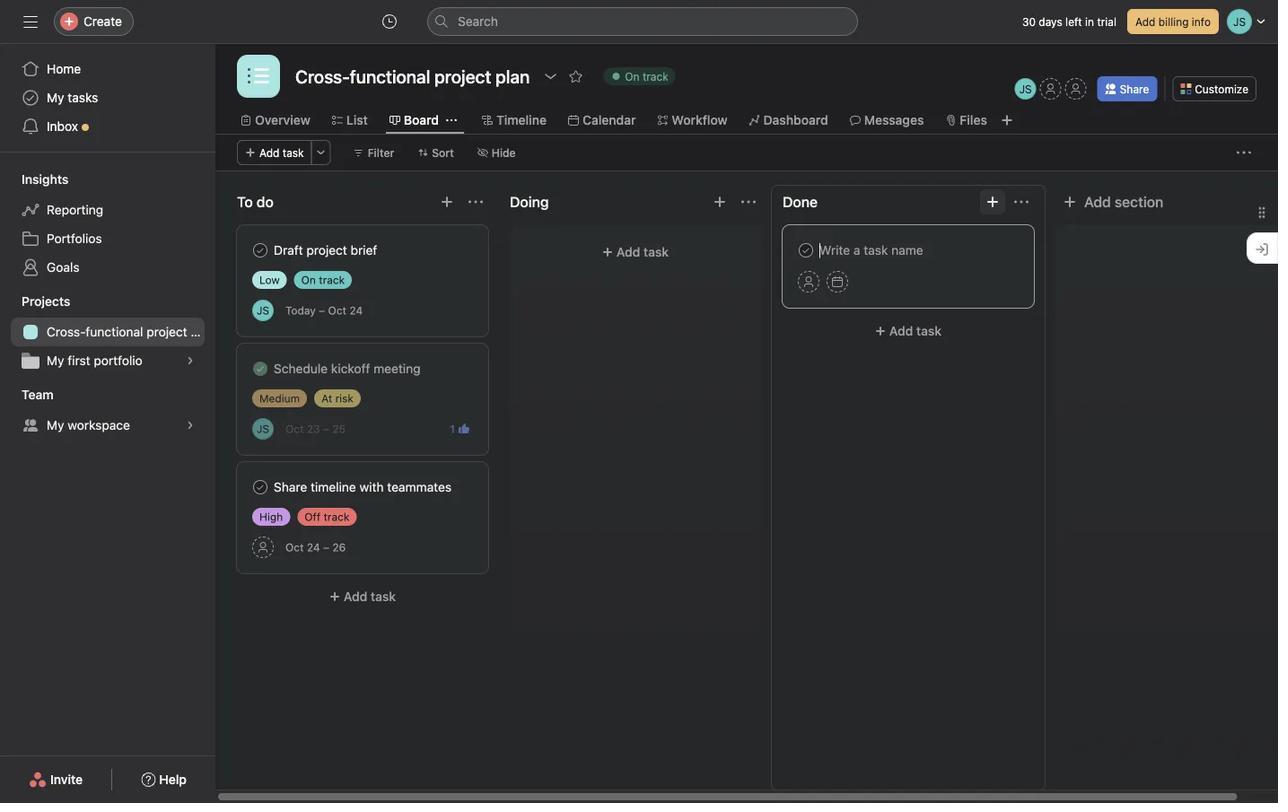 Task type: describe. For each thing, give the bounding box(es) containing it.
see details, my first portfolio image
[[185, 356, 196, 366]]

1 horizontal spatial project
[[307, 243, 347, 258]]

workflow
[[672, 113, 728, 128]]

messages
[[864, 113, 924, 128]]

at risk
[[322, 392, 354, 405]]

add section
[[1085, 193, 1164, 211]]

on track button
[[596, 64, 684, 89]]

timeline
[[497, 113, 547, 128]]

done
[[783, 193, 818, 211]]

1 horizontal spatial more actions image
[[1237, 145, 1252, 160]]

26
[[333, 541, 346, 554]]

completed image for done
[[796, 240, 817, 261]]

js for draft project brief
[[257, 304, 269, 317]]

search button
[[427, 7, 858, 36]]

share timeline with teammates
[[274, 480, 452, 495]]

overview link
[[241, 110, 311, 130]]

list image
[[248, 66, 269, 87]]

– for kickoff
[[323, 423, 330, 435]]

0 horizontal spatial project
[[147, 325, 187, 339]]

overview
[[255, 113, 311, 128]]

more section actions image for doing
[[742, 195, 756, 209]]

my for my tasks
[[47, 90, 64, 105]]

today
[[286, 304, 316, 317]]

with
[[360, 480, 384, 495]]

30
[[1023, 15, 1036, 28]]

30 days left in trial
[[1023, 15, 1117, 28]]

more section actions image for done
[[1015, 195, 1029, 209]]

home link
[[11, 55, 205, 84]]

draft
[[274, 243, 303, 258]]

cross-functional project plan
[[47, 325, 215, 339]]

inbox
[[47, 119, 78, 134]]

my workspace link
[[11, 411, 205, 440]]

cross-functional project plan link
[[11, 318, 215, 347]]

1 button
[[447, 420, 473, 438]]

off
[[305, 511, 321, 523]]

oct 24 – 26
[[286, 541, 346, 554]]

doing
[[510, 193, 549, 211]]

my tasks link
[[11, 84, 205, 112]]

see details, my workspace image
[[185, 420, 196, 431]]

completed image for to do
[[250, 240, 271, 261]]

add section button
[[1056, 186, 1171, 218]]

reporting link
[[11, 196, 205, 224]]

my first portfolio link
[[11, 347, 205, 375]]

history image
[[383, 14, 397, 29]]

25
[[333, 423, 346, 435]]

brief
[[351, 243, 377, 258]]

my tasks
[[47, 90, 98, 105]]

messages link
[[850, 110, 924, 130]]

timeline link
[[482, 110, 547, 130]]

oct for schedule
[[286, 423, 304, 435]]

help
[[159, 773, 187, 787]]

add to starred image
[[569, 69, 583, 84]]

list link
[[332, 110, 368, 130]]

billing
[[1159, 15, 1189, 28]]

add task image for done
[[986, 195, 1000, 209]]

kickoff
[[331, 361, 370, 376]]

show options image
[[543, 69, 558, 84]]

dashboard link
[[749, 110, 829, 130]]

at
[[322, 392, 332, 405]]

completed checkbox for draft project brief
[[250, 240, 271, 261]]

sort button
[[410, 140, 462, 165]]

team button
[[0, 386, 54, 404]]

projects element
[[0, 286, 215, 379]]

calendar link
[[568, 110, 636, 130]]

0 horizontal spatial 24
[[307, 541, 320, 554]]

0 vertical spatial js
[[1020, 83, 1032, 95]]

teams element
[[0, 379, 215, 444]]

files link
[[946, 110, 988, 130]]

my first portfolio
[[47, 353, 143, 368]]

share for share
[[1120, 83, 1150, 95]]

schedule
[[274, 361, 328, 376]]

filter button
[[345, 140, 403, 165]]

oct 23 – 25
[[286, 423, 346, 435]]

my for my workspace
[[47, 418, 64, 433]]

add task image
[[713, 195, 727, 209]]

board
[[404, 113, 439, 128]]

share button
[[1098, 76, 1158, 101]]

list
[[346, 113, 368, 128]]

plan
[[191, 325, 215, 339]]

reporting
[[47, 202, 103, 217]]

board link
[[390, 110, 439, 130]]

customize
[[1195, 83, 1249, 95]]

oct for share
[[286, 541, 304, 554]]

1 vertical spatial on track
[[301, 274, 345, 286]]

completed checkbox down done
[[796, 240, 817, 261]]

projects button
[[0, 293, 70, 311]]

global element
[[0, 44, 215, 152]]

0 vertical spatial js button
[[1015, 78, 1037, 100]]

customize button
[[1173, 76, 1257, 101]]

files
[[960, 113, 988, 128]]



Task type: locate. For each thing, give the bounding box(es) containing it.
js button for schedule kickoff meeting
[[252, 418, 274, 440]]

completed checkbox left draft on the top left of the page
[[250, 240, 271, 261]]

1 horizontal spatial more section actions image
[[742, 195, 756, 209]]

completed image left draft on the top left of the page
[[250, 240, 271, 261]]

task
[[283, 146, 304, 159], [644, 245, 669, 259], [917, 324, 942, 339], [371, 589, 396, 604]]

23
[[307, 423, 320, 435]]

track inside popup button
[[643, 70, 669, 83]]

Completed checkbox
[[250, 240, 271, 261], [796, 240, 817, 261], [250, 358, 271, 380], [250, 477, 271, 498]]

completed checkbox for share timeline with teammates
[[250, 477, 271, 498]]

oct left "26"
[[286, 541, 304, 554]]

0 horizontal spatial on
[[301, 274, 316, 286]]

meeting
[[374, 361, 421, 376]]

share right completed icon
[[274, 480, 307, 495]]

1 horizontal spatial on track
[[625, 70, 669, 83]]

first
[[68, 353, 90, 368]]

share for share timeline with teammates
[[274, 480, 307, 495]]

on
[[625, 70, 640, 83], [301, 274, 316, 286]]

share down add billing info button
[[1120, 83, 1150, 95]]

2 vertical spatial –
[[323, 541, 330, 554]]

–
[[319, 304, 325, 317], [323, 423, 330, 435], [323, 541, 330, 554]]

– left "26"
[[323, 541, 330, 554]]

track right off
[[324, 511, 350, 523]]

completed image up medium
[[250, 358, 271, 380]]

workspace
[[68, 418, 130, 433]]

2 vertical spatial my
[[47, 418, 64, 433]]

search
[[458, 14, 498, 29]]

on up the today
[[301, 274, 316, 286]]

oct left 23
[[286, 423, 304, 435]]

1 vertical spatial on
[[301, 274, 316, 286]]

my for my first portfolio
[[47, 353, 64, 368]]

hide button
[[469, 140, 524, 165]]

0 horizontal spatial on track
[[301, 274, 345, 286]]

schedule kickoff meeting
[[274, 361, 421, 376]]

completed image down done
[[796, 240, 817, 261]]

1 vertical spatial my
[[47, 353, 64, 368]]

info
[[1192, 15, 1211, 28]]

my left the tasks
[[47, 90, 64, 105]]

track
[[643, 70, 669, 83], [319, 274, 345, 286], [324, 511, 350, 523]]

on track
[[625, 70, 669, 83], [301, 274, 345, 286]]

add task image
[[440, 195, 454, 209], [986, 195, 1000, 209]]

tasks
[[68, 90, 98, 105]]

0 vertical spatial –
[[319, 304, 325, 317]]

trial
[[1098, 15, 1117, 28]]

add task image down add tab image
[[986, 195, 1000, 209]]

1
[[450, 423, 455, 435]]

3 more section actions image from the left
[[1015, 195, 1029, 209]]

my
[[47, 90, 64, 105], [47, 353, 64, 368], [47, 418, 64, 433]]

dashboard
[[764, 113, 829, 128]]

risk
[[335, 392, 354, 405]]

tab actions image
[[446, 115, 457, 126]]

0 vertical spatial share
[[1120, 83, 1150, 95]]

0 horizontal spatial add task image
[[440, 195, 454, 209]]

teammates
[[387, 480, 452, 495]]

0 vertical spatial oct
[[328, 304, 347, 317]]

1 horizontal spatial 24
[[350, 304, 363, 317]]

my left first
[[47, 353, 64, 368]]

add billing info
[[1136, 15, 1211, 28]]

js for schedule kickoff meeting
[[257, 423, 269, 435]]

today – oct 24
[[286, 304, 363, 317]]

more section actions image
[[469, 195, 483, 209], [742, 195, 756, 209], [1015, 195, 1029, 209]]

more actions image left filter dropdown button
[[316, 147, 327, 158]]

2 more section actions image from the left
[[742, 195, 756, 209]]

0 vertical spatial track
[[643, 70, 669, 83]]

hide sidebar image
[[23, 14, 38, 29]]

goals
[[47, 260, 80, 275]]

0 horizontal spatial more section actions image
[[469, 195, 483, 209]]

24 right the today
[[350, 304, 363, 317]]

sort
[[432, 146, 454, 159]]

2 vertical spatial oct
[[286, 541, 304, 554]]

add task
[[259, 146, 304, 159], [617, 245, 669, 259], [890, 324, 942, 339], [344, 589, 396, 604]]

search list box
[[427, 7, 858, 36]]

js down medium
[[257, 423, 269, 435]]

project left "plan"
[[147, 325, 187, 339]]

create
[[84, 14, 122, 29]]

js down low
[[257, 304, 269, 317]]

2 vertical spatial js button
[[252, 418, 274, 440]]

None text field
[[291, 60, 535, 92]]

– left the 25
[[323, 423, 330, 435]]

medium
[[259, 392, 300, 405]]

workflow link
[[658, 110, 728, 130]]

1 vertical spatial 24
[[307, 541, 320, 554]]

add billing info button
[[1128, 9, 1219, 34]]

invite
[[50, 773, 83, 787]]

oct
[[328, 304, 347, 317], [286, 423, 304, 435], [286, 541, 304, 554]]

1 horizontal spatial add task image
[[986, 195, 1000, 209]]

functional
[[86, 325, 143, 339]]

section
[[1115, 193, 1164, 211]]

1 vertical spatial track
[[319, 274, 345, 286]]

24 left "26"
[[307, 541, 320, 554]]

to do
[[237, 193, 274, 211]]

1 vertical spatial –
[[323, 423, 330, 435]]

1 vertical spatial oct
[[286, 423, 304, 435]]

1 horizontal spatial on
[[625, 70, 640, 83]]

my inside my workspace link
[[47, 418, 64, 433]]

add tab image
[[1000, 113, 1015, 128]]

filter
[[368, 146, 394, 159]]

add
[[1136, 15, 1156, 28], [259, 146, 280, 159], [1085, 193, 1111, 211], [617, 245, 641, 259], [890, 324, 913, 339], [344, 589, 368, 604]]

24
[[350, 304, 363, 317], [307, 541, 320, 554]]

project left the brief
[[307, 243, 347, 258]]

1 vertical spatial js button
[[252, 300, 274, 321]]

help button
[[130, 764, 198, 796]]

my inside global element
[[47, 90, 64, 105]]

js button for draft project brief
[[252, 300, 274, 321]]

add task image down the 'sort'
[[440, 195, 454, 209]]

on track down "search" list box
[[625, 70, 669, 83]]

Write a task name text field
[[798, 241, 1019, 260]]

1 vertical spatial project
[[147, 325, 187, 339]]

completed checkbox up medium
[[250, 358, 271, 380]]

2 vertical spatial track
[[324, 511, 350, 523]]

1 vertical spatial js
[[257, 304, 269, 317]]

more section actions image for to do
[[469, 195, 483, 209]]

track for with
[[324, 511, 350, 523]]

create button
[[54, 7, 134, 36]]

goals link
[[11, 253, 205, 282]]

insights
[[22, 172, 69, 187]]

track for brief
[[319, 274, 345, 286]]

– right the today
[[319, 304, 325, 317]]

track down "search" list box
[[643, 70, 669, 83]]

days
[[1039, 15, 1063, 28]]

2 my from the top
[[47, 353, 64, 368]]

more actions image
[[1237, 145, 1252, 160], [316, 147, 327, 158]]

0 vertical spatial on track
[[625, 70, 669, 83]]

1 vertical spatial share
[[274, 480, 307, 495]]

js down 30 on the top of the page
[[1020, 83, 1032, 95]]

my workspace
[[47, 418, 130, 433]]

high
[[259, 511, 283, 523]]

invite button
[[17, 764, 94, 796]]

0 vertical spatial 24
[[350, 304, 363, 317]]

add task image for to do
[[440, 195, 454, 209]]

js button down 30 on the top of the page
[[1015, 78, 1037, 100]]

portfolios
[[47, 231, 102, 246]]

2 add task image from the left
[[986, 195, 1000, 209]]

more actions image down customize
[[1237, 145, 1252, 160]]

share inside button
[[1120, 83, 1150, 95]]

completed image
[[250, 477, 271, 498]]

– for timeline
[[323, 541, 330, 554]]

0 vertical spatial project
[[307, 243, 347, 258]]

low
[[259, 274, 280, 286]]

2 horizontal spatial more section actions image
[[1015, 195, 1029, 209]]

team
[[22, 387, 54, 402]]

portfolio
[[94, 353, 143, 368]]

in
[[1086, 15, 1095, 28]]

0 vertical spatial on
[[625, 70, 640, 83]]

my down team
[[47, 418, 64, 433]]

completed checkbox up 'high'
[[250, 477, 271, 498]]

js button down medium
[[252, 418, 274, 440]]

share
[[1120, 83, 1150, 95], [274, 480, 307, 495]]

hide
[[492, 146, 516, 159]]

inbox link
[[11, 112, 205, 141]]

home
[[47, 62, 81, 76]]

calendar
[[583, 113, 636, 128]]

timeline
[[311, 480, 356, 495]]

oct right the today
[[328, 304, 347, 317]]

off track
[[305, 511, 350, 523]]

left
[[1066, 15, 1083, 28]]

1 my from the top
[[47, 90, 64, 105]]

completed checkbox for schedule kickoff meeting
[[250, 358, 271, 380]]

1 add task image from the left
[[440, 195, 454, 209]]

1 horizontal spatial share
[[1120, 83, 1150, 95]]

on track inside popup button
[[625, 70, 669, 83]]

on inside popup button
[[625, 70, 640, 83]]

insights button
[[0, 171, 69, 189]]

0 vertical spatial my
[[47, 90, 64, 105]]

js button
[[1015, 78, 1037, 100], [252, 300, 274, 321], [252, 418, 274, 440]]

1 more section actions image from the left
[[469, 195, 483, 209]]

3 my from the top
[[47, 418, 64, 433]]

js button down low
[[252, 300, 274, 321]]

0 horizontal spatial share
[[274, 480, 307, 495]]

draft project brief
[[274, 243, 377, 258]]

on up calendar
[[625, 70, 640, 83]]

my inside my first portfolio link
[[47, 353, 64, 368]]

portfolios link
[[11, 224, 205, 253]]

cross-
[[47, 325, 86, 339]]

2 vertical spatial js
[[257, 423, 269, 435]]

track down draft project brief in the top left of the page
[[319, 274, 345, 286]]

0 horizontal spatial more actions image
[[316, 147, 327, 158]]

completed image
[[250, 240, 271, 261], [796, 240, 817, 261], [250, 358, 271, 380]]

projects
[[22, 294, 70, 309]]

js
[[1020, 83, 1032, 95], [257, 304, 269, 317], [257, 423, 269, 435]]

on track down draft project brief in the top left of the page
[[301, 274, 345, 286]]

insights element
[[0, 163, 215, 286]]



Task type: vqa. For each thing, say whether or not it's contained in the screenshot.
New project or portfolio image
no



